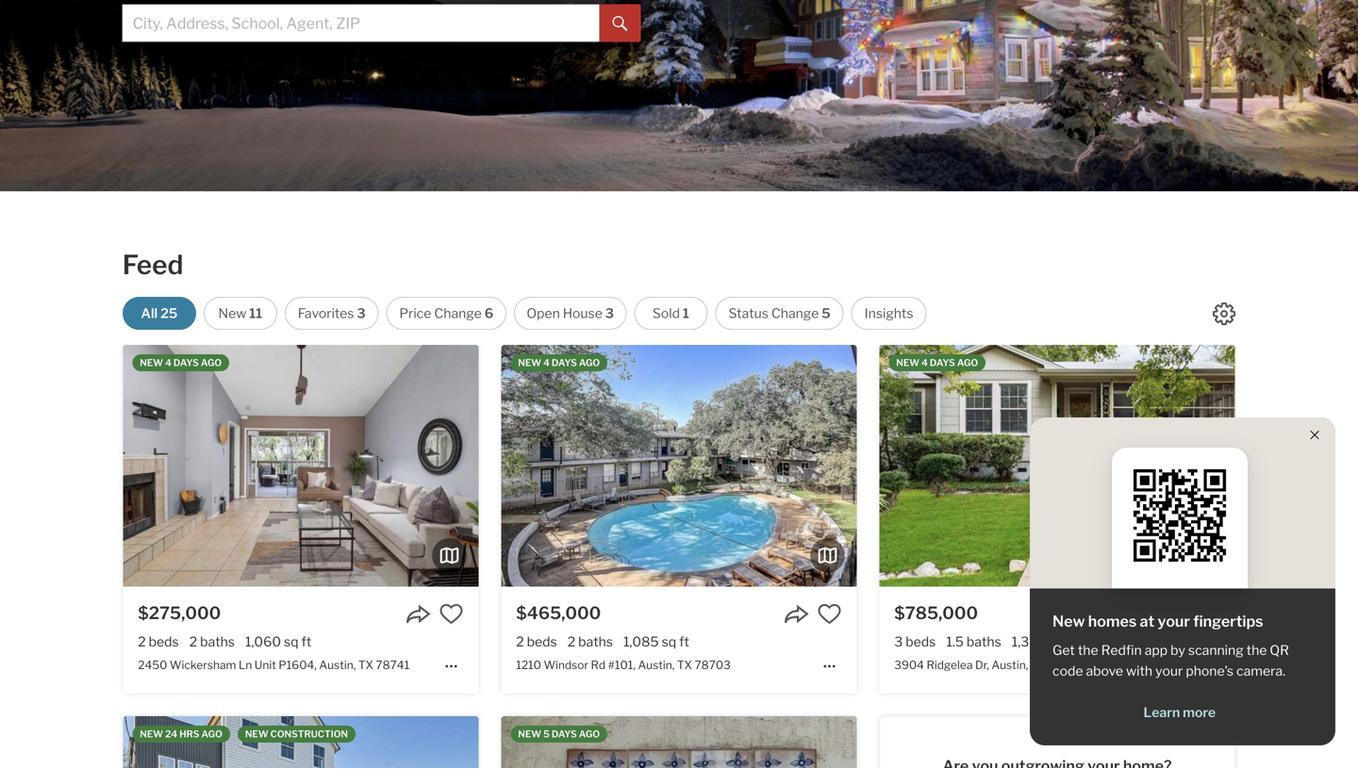 Task type: vqa. For each thing, say whether or not it's contained in the screenshot.
the middle 3
yes



Task type: locate. For each thing, give the bounding box(es) containing it.
1 horizontal spatial austin,
[[638, 659, 675, 672]]

1 4 from the left
[[165, 358, 172, 369]]

2 baths
[[189, 634, 235, 650], [568, 634, 613, 650]]

photo of 3904 ridgelea dr, austin, tx 78731 image
[[879, 345, 1235, 587], [1235, 345, 1358, 587]]

new down insights radio
[[896, 358, 920, 369]]

3 inside "favorites" radio
[[357, 306, 366, 322]]

favorite button checkbox
[[1196, 602, 1220, 627]]

your up the (lot)
[[1158, 613, 1190, 631]]

favorite button image for $785,000
[[1196, 602, 1220, 627]]

0 vertical spatial new
[[218, 306, 247, 322]]

1 the from the left
[[1078, 643, 1099, 659]]

change for 5
[[771, 306, 819, 322]]

4 sq from the left
[[1127, 634, 1142, 650]]

ln
[[239, 659, 252, 672]]

1,353 sq ft
[[1012, 634, 1077, 650]]

0 vertical spatial 5
[[822, 306, 831, 322]]

photo of 2450 wickersham ln unit p1604, austin, tx 78741 image
[[123, 345, 479, 587], [478, 345, 834, 587]]

austin, right the dr,
[[992, 659, 1028, 672]]

2 baths up rd
[[568, 634, 613, 650]]

change inside 'option'
[[434, 306, 482, 322]]

1 horizontal spatial change
[[771, 306, 819, 322]]

3 ft from the left
[[1067, 634, 1077, 650]]

3 tx from the left
[[1031, 659, 1046, 672]]

ft up 78731 in the bottom of the page
[[1067, 634, 1077, 650]]

Sold radio
[[634, 297, 708, 330]]

3
[[357, 306, 366, 322], [605, 306, 614, 322], [894, 634, 903, 650]]

2 horizontal spatial tx
[[1031, 659, 1046, 672]]

78731
[[1048, 659, 1082, 672]]

1
[[683, 306, 689, 322]]

option group
[[122, 297, 927, 330]]

3 right house
[[605, 306, 614, 322]]

2 favorite button image from the left
[[818, 602, 842, 627]]

tx down 1,353 sq ft
[[1031, 659, 1046, 672]]

1 photo of 2450 wickersham ln unit p1604, austin, tx 78741 image from the left
[[123, 345, 479, 587]]

photo of 1712 walnut ave, austin, tx 78702 image down 1210 windsor rd #101, austin, tx 78703 on the bottom
[[478, 717, 834, 769]]

2 horizontal spatial favorite button image
[[1196, 602, 1220, 627]]

0 horizontal spatial favorite button checkbox
[[439, 602, 464, 627]]

new 4 days ago for $465,000
[[518, 358, 600, 369]]

new 4 days ago down open house 3
[[518, 358, 600, 369]]

get
[[1053, 643, 1075, 659]]

1 photo of 1210 windsor rd #101, austin, tx 78703 image from the left
[[501, 345, 857, 587]]

3 baths from the left
[[967, 634, 1002, 650]]

change right status
[[771, 306, 819, 322]]

2 beds for $275,000
[[138, 634, 179, 650]]

new 4 days ago
[[140, 358, 222, 369], [518, 358, 600, 369], [896, 358, 978, 369]]

2 change from the left
[[771, 306, 819, 322]]

more
[[1183, 705, 1216, 721]]

construction
[[270, 729, 348, 740]]

2 new 4 days ago from the left
[[518, 358, 600, 369]]

sq right 1,085
[[662, 634, 676, 650]]

tx
[[358, 659, 373, 672], [677, 659, 692, 672], [1031, 659, 1046, 672]]

new up get
[[1053, 613, 1085, 631]]

1 beds from the left
[[149, 634, 179, 650]]

new down open
[[518, 358, 541, 369]]

tx left 78703
[[677, 659, 692, 672]]

0 horizontal spatial austin,
[[319, 659, 356, 672]]

0 horizontal spatial new
[[218, 306, 247, 322]]

1 horizontal spatial new 4 days ago
[[518, 358, 600, 369]]

baths up rd
[[578, 634, 613, 650]]

photo of 505 w 7th st #313, austin, tx 78701 image
[[501, 717, 857, 769], [857, 717, 1213, 769]]

1.5
[[946, 634, 964, 650]]

beds up 3904
[[906, 634, 936, 650]]

0 horizontal spatial 4
[[165, 358, 172, 369]]

1 horizontal spatial 5
[[822, 306, 831, 322]]

2 ft from the left
[[679, 634, 689, 650]]

1 horizontal spatial new
[[1053, 613, 1085, 631]]

3 new 4 days ago from the left
[[896, 358, 978, 369]]

0 horizontal spatial beds
[[149, 634, 179, 650]]

24
[[165, 729, 177, 740]]

scanning
[[1188, 643, 1244, 659]]

5 down windsor
[[543, 729, 550, 740]]

baths for $275,000
[[200, 634, 235, 650]]

1210 windsor rd #101, austin, tx 78703
[[516, 659, 731, 672]]

2 up 1210 at the bottom left
[[516, 634, 524, 650]]

wickersham
[[170, 659, 236, 672]]

78741
[[376, 659, 410, 672]]

your inside get the redfin app by scanning the qr code above with your phone's camera.
[[1156, 664, 1183, 680]]

new for new homes at your fingertips
[[1053, 613, 1085, 631]]

2 baths up wickersham
[[189, 634, 235, 650]]

the up camera.
[[1247, 643, 1267, 659]]

5 inside status change option
[[822, 306, 831, 322]]

ft for $785,000
[[1067, 634, 1077, 650]]

1 ft from the left
[[301, 634, 312, 650]]

favorite button checkbox
[[439, 602, 464, 627], [818, 602, 842, 627]]

1.5 baths
[[946, 634, 1002, 650]]

photo of 1210 windsor rd #101, austin, tx 78703 image
[[501, 345, 857, 587], [857, 345, 1213, 587]]

new left 11
[[218, 306, 247, 322]]

0 horizontal spatial 5
[[543, 729, 550, 740]]

2 2 baths from the left
[[568, 634, 613, 650]]

new left 24
[[140, 729, 163, 740]]

2 4 from the left
[[543, 358, 550, 369]]

ago
[[201, 358, 222, 369], [579, 358, 600, 369], [957, 358, 978, 369], [201, 729, 222, 740], [579, 729, 600, 740]]

2 sq from the left
[[662, 634, 676, 650]]

change left 6
[[434, 306, 482, 322]]

4 ft from the left
[[1145, 634, 1155, 650]]

0 horizontal spatial tx
[[358, 659, 373, 672]]

2 horizontal spatial beds
[[906, 634, 936, 650]]

1,353
[[1012, 634, 1046, 650]]

3 2 from the left
[[516, 634, 524, 650]]

5 left insights
[[822, 306, 831, 322]]

austin, right p1604,
[[319, 659, 356, 672]]

ft for $275,000
[[301, 634, 312, 650]]

sq up 78731 in the bottom of the page
[[1049, 634, 1064, 650]]

new inside 'option'
[[218, 306, 247, 322]]

option group containing all
[[122, 297, 927, 330]]

ft
[[301, 634, 312, 650], [679, 634, 689, 650], [1067, 634, 1077, 650], [1145, 634, 1155, 650]]

ft left the (lot)
[[1145, 634, 1155, 650]]

change
[[434, 306, 482, 322], [771, 306, 819, 322]]

0 horizontal spatial the
[[1078, 643, 1099, 659]]

sq left app
[[1127, 634, 1142, 650]]

3 beds from the left
[[906, 634, 936, 650]]

2 up wickersham
[[189, 634, 197, 650]]

new
[[140, 358, 163, 369], [518, 358, 541, 369], [896, 358, 920, 369], [140, 729, 163, 740], [245, 729, 268, 740], [518, 729, 541, 740]]

days
[[173, 358, 199, 369], [552, 358, 577, 369], [930, 358, 955, 369], [552, 729, 577, 740]]

2 the from the left
[[1247, 643, 1267, 659]]

1 sq from the left
[[284, 634, 299, 650]]

1 photo of 1712 walnut ave, austin, tx 78702 image from the left
[[123, 717, 479, 769]]

1 vertical spatial your
[[1156, 664, 1183, 680]]

0 vertical spatial your
[[1158, 613, 1190, 631]]

4 for $785,000
[[922, 358, 928, 369]]

0 horizontal spatial change
[[434, 306, 482, 322]]

your
[[1158, 613, 1190, 631], [1156, 664, 1183, 680]]

all 25
[[141, 306, 178, 322]]

1 new 4 days ago from the left
[[140, 358, 222, 369]]

austin, down 1,085 sq ft
[[638, 659, 675, 672]]

0 horizontal spatial 2 beds
[[138, 634, 179, 650]]

baths up wickersham
[[200, 634, 235, 650]]

1 horizontal spatial 4
[[543, 358, 550, 369]]

photo of 1712 walnut ave, austin, tx 78702 image
[[123, 717, 479, 769], [478, 717, 834, 769]]

3 up 3904
[[894, 634, 903, 650]]

1,060 sq ft
[[245, 634, 312, 650]]

favorite button checkbox for $465,000
[[818, 602, 842, 627]]

2 baths for $275,000
[[189, 634, 235, 650]]

tab list
[[122, 0, 641, 42]]

baths
[[200, 634, 235, 650], [578, 634, 613, 650], [967, 634, 1002, 650]]

2 horizontal spatial baths
[[967, 634, 1002, 650]]

Open House radio
[[514, 297, 627, 330]]

new construction
[[245, 729, 348, 740]]

1 horizontal spatial 2 beds
[[516, 634, 557, 650]]

4 down 25
[[165, 358, 172, 369]]

austin,
[[319, 659, 356, 672], [638, 659, 675, 672], [992, 659, 1028, 672]]

78703
[[695, 659, 731, 672]]

beds
[[149, 634, 179, 650], [527, 634, 557, 650], [906, 634, 936, 650]]

2 beds up 2450
[[138, 634, 179, 650]]

photo of 505 w 7th st #313, austin, tx 78701 image down code
[[857, 717, 1213, 769]]

1 baths from the left
[[200, 634, 235, 650]]

2 horizontal spatial 3
[[894, 634, 903, 650]]

City, Address, School, Agent, ZIP search field
[[122, 4, 600, 42]]

1 horizontal spatial favorite button image
[[818, 602, 842, 627]]

0 horizontal spatial new 4 days ago
[[140, 358, 222, 369]]

2 horizontal spatial 4
[[922, 358, 928, 369]]

baths up the dr,
[[967, 634, 1002, 650]]

new 4 days ago down 25
[[140, 358, 222, 369]]

beds up 1210 at the bottom left
[[527, 634, 557, 650]]

4 down open
[[543, 358, 550, 369]]

2 2 beds from the left
[[516, 634, 557, 650]]

4
[[165, 358, 172, 369], [543, 358, 550, 369], [922, 358, 928, 369]]

3 sq from the left
[[1049, 634, 1064, 650]]

new for new 11
[[218, 306, 247, 322]]

2 horizontal spatial austin,
[[992, 659, 1028, 672]]

2
[[138, 634, 146, 650], [189, 634, 197, 650], [516, 634, 524, 650], [568, 634, 576, 650]]

0 horizontal spatial 2 baths
[[189, 634, 235, 650]]

Price Change radio
[[386, 297, 507, 330]]

2 beds up 1210 at the bottom left
[[516, 634, 557, 650]]

photo of 505 w 7th st #313, austin, tx 78701 image down 78703
[[501, 717, 857, 769]]

2 photo of 1210 windsor rd #101, austin, tx 78703 image from the left
[[857, 345, 1213, 587]]

2 photo of 3904 ridgelea dr, austin, tx 78731 image from the left
[[1235, 345, 1358, 587]]

sq
[[284, 634, 299, 650], [662, 634, 676, 650], [1049, 634, 1064, 650], [1127, 634, 1142, 650]]

change for 6
[[434, 306, 482, 322]]

ago for $275,000
[[201, 358, 222, 369]]

5
[[822, 306, 831, 322], [543, 729, 550, 740]]

0 horizontal spatial favorite button image
[[439, 602, 464, 627]]

2 photo of 1712 walnut ave, austin, tx 78702 image from the left
[[478, 717, 834, 769]]

ago for $465,000
[[579, 358, 600, 369]]

0 horizontal spatial baths
[[200, 634, 235, 650]]

2 photo of 505 w 7th st #313, austin, tx 78701 image from the left
[[857, 717, 1213, 769]]

new 4 days ago down insights radio
[[896, 358, 978, 369]]

ft for $465,000
[[679, 634, 689, 650]]

0 horizontal spatial 3
[[357, 306, 366, 322]]

unit
[[255, 659, 276, 672]]

tx left 78741
[[358, 659, 373, 672]]

1 horizontal spatial baths
[[578, 634, 613, 650]]

new down 1210 at the bottom left
[[518, 729, 541, 740]]

code
[[1053, 664, 1083, 680]]

3 right favorites
[[357, 306, 366, 322]]

2 up windsor
[[568, 634, 576, 650]]

1 horizontal spatial the
[[1247, 643, 1267, 659]]

3 favorite button image from the left
[[1196, 602, 1220, 627]]

ft right 1,085
[[679, 634, 689, 650]]

Status Change radio
[[715, 297, 844, 330]]

all
[[141, 306, 158, 322]]

2 horizontal spatial new 4 days ago
[[896, 358, 978, 369]]

Insights radio
[[852, 297, 927, 330]]

2 austin, from the left
[[638, 659, 675, 672]]

2 beds from the left
[[527, 634, 557, 650]]

homes
[[1088, 613, 1137, 631]]

1 horizontal spatial favorite button checkbox
[[818, 602, 842, 627]]

sold
[[653, 306, 680, 322]]

favorites 3
[[298, 306, 366, 322]]

1 horizontal spatial 2 baths
[[568, 634, 613, 650]]

days for $785,000
[[930, 358, 955, 369]]

3 4 from the left
[[922, 358, 928, 369]]

your down by
[[1156, 664, 1183, 680]]

learn
[[1144, 705, 1180, 721]]

beds up 2450
[[149, 634, 179, 650]]

1 horizontal spatial tx
[[677, 659, 692, 672]]

4 down insights radio
[[922, 358, 928, 369]]

1 horizontal spatial 3
[[605, 306, 614, 322]]

qr
[[1270, 643, 1289, 659]]

price
[[399, 306, 431, 322]]

favorite button image for $275,000
[[439, 602, 464, 627]]

change inside option
[[771, 306, 819, 322]]

sq up p1604,
[[284, 634, 299, 650]]

dr,
[[975, 659, 989, 672]]

1 2 baths from the left
[[189, 634, 235, 650]]

new 11
[[218, 306, 262, 322]]

app
[[1145, 643, 1168, 659]]

the right get
[[1078, 643, 1099, 659]]

favorite button image
[[439, 602, 464, 627], [818, 602, 842, 627], [1196, 602, 1220, 627]]

rd
[[591, 659, 606, 672]]

2 up 2450
[[138, 634, 146, 650]]

1 favorite button image from the left
[[439, 602, 464, 627]]

1 change from the left
[[434, 306, 482, 322]]

days for $465,000
[[552, 358, 577, 369]]

2 tx from the left
[[677, 659, 692, 672]]

beds for $275,000
[[149, 634, 179, 650]]

beds for $785,000
[[906, 634, 936, 650]]

photo of 1712 walnut ave, austin, tx 78702 image down p1604,
[[123, 717, 479, 769]]

2 favorite button checkbox from the left
[[818, 602, 842, 627]]

beds for $465,000
[[527, 634, 557, 650]]

2 baths from the left
[[578, 634, 613, 650]]

1 vertical spatial new
[[1053, 613, 1085, 631]]

new
[[218, 306, 247, 322], [1053, 613, 1085, 631]]

the
[[1078, 643, 1099, 659], [1247, 643, 1267, 659]]

1 favorite button checkbox from the left
[[439, 602, 464, 627]]

2 beds
[[138, 634, 179, 650], [516, 634, 557, 650]]

ft up p1604,
[[301, 634, 312, 650]]

1 2 beds from the left
[[138, 634, 179, 650]]

$785,000
[[894, 603, 978, 624]]

1 horizontal spatial beds
[[527, 634, 557, 650]]

1 photo of 3904 ridgelea dr, austin, tx 78731 image from the left
[[879, 345, 1235, 587]]

days for $275,000
[[173, 358, 199, 369]]

1,085 sq ft
[[623, 634, 689, 650]]



Task type: describe. For each thing, give the bounding box(es) containing it.
11
[[249, 306, 262, 322]]

1 photo of 505 w 7th st #313, austin, tx 78701 image from the left
[[501, 717, 857, 769]]

baths for $785,000
[[967, 634, 1002, 650]]

by
[[1171, 643, 1186, 659]]

feed
[[122, 249, 183, 281]]

3 beds
[[894, 634, 936, 650]]

submit search image
[[613, 16, 628, 31]]

$275,000
[[138, 603, 221, 624]]

status change 5
[[729, 306, 831, 322]]

1,060
[[245, 634, 281, 650]]

3 austin, from the left
[[992, 659, 1028, 672]]

with
[[1126, 664, 1153, 680]]

app install qr code image
[[1127, 463, 1233, 569]]

New radio
[[204, 297, 277, 330]]

new 4 days ago for $785,000
[[896, 358, 978, 369]]

price change 6
[[399, 306, 494, 322]]

new down all
[[140, 358, 163, 369]]

sq for $465,000
[[662, 634, 676, 650]]

new left construction
[[245, 729, 268, 740]]

favorite button image for $465,000
[[818, 602, 842, 627]]

baths for $465,000
[[578, 634, 613, 650]]

1 2 from the left
[[138, 634, 146, 650]]

above
[[1086, 664, 1123, 680]]

25
[[160, 306, 178, 322]]

4 for $275,000
[[165, 358, 172, 369]]

1,085
[[623, 634, 659, 650]]

$465,000
[[516, 603, 601, 624]]

status
[[729, 306, 769, 322]]

get the redfin app by scanning the qr code above with your phone's camera.
[[1053, 643, 1289, 680]]

new 24 hrs ago
[[140, 729, 222, 740]]

sq for $275,000
[[284, 634, 299, 650]]

3 inside open house radio
[[605, 306, 614, 322]]

new homes at your fingertips
[[1053, 613, 1264, 631]]

insights
[[865, 306, 914, 322]]

#101,
[[608, 659, 636, 672]]

open
[[527, 306, 560, 322]]

ago for $785,000
[[957, 358, 978, 369]]

All radio
[[122, 297, 196, 330]]

2 photo of 2450 wickersham ln unit p1604, austin, tx 78741 image from the left
[[478, 345, 834, 587]]

(lot)
[[1158, 634, 1181, 650]]

phone's
[[1186, 664, 1234, 680]]

1 austin, from the left
[[319, 659, 356, 672]]

hrs
[[179, 729, 199, 740]]

sold 1
[[653, 306, 689, 322]]

4 2 from the left
[[568, 634, 576, 650]]

at
[[1140, 613, 1155, 631]]

3904 ridgelea dr, austin, tx 78731
[[894, 659, 1082, 672]]

1210
[[516, 659, 541, 672]]

7,840
[[1087, 634, 1124, 650]]

4 for $465,000
[[543, 358, 550, 369]]

learn more link
[[1053, 704, 1307, 722]]

3904
[[894, 659, 924, 672]]

6
[[485, 306, 494, 322]]

2450
[[138, 659, 167, 672]]

7,840 sq ft (lot)
[[1087, 634, 1181, 650]]

1 vertical spatial 5
[[543, 729, 550, 740]]

open house 3
[[527, 306, 614, 322]]

favorite button checkbox for $275,000
[[439, 602, 464, 627]]

p1604,
[[279, 659, 317, 672]]

sq for $785,000
[[1049, 634, 1064, 650]]

fingertips
[[1193, 613, 1264, 631]]

windsor
[[544, 659, 589, 672]]

2450 wickersham ln unit p1604, austin, tx 78741
[[138, 659, 410, 672]]

favorites
[[298, 306, 354, 322]]

redfin
[[1101, 643, 1142, 659]]

2 beds for $465,000
[[516, 634, 557, 650]]

2 2 from the left
[[189, 634, 197, 650]]

house
[[563, 306, 603, 322]]

learn more
[[1144, 705, 1216, 721]]

new 4 days ago for $275,000
[[140, 358, 222, 369]]

camera.
[[1237, 664, 1286, 680]]

new 5 days ago
[[518, 729, 600, 740]]

ridgelea
[[927, 659, 973, 672]]

1 tx from the left
[[358, 659, 373, 672]]

Favorites radio
[[285, 297, 379, 330]]

2 baths for $465,000
[[568, 634, 613, 650]]



